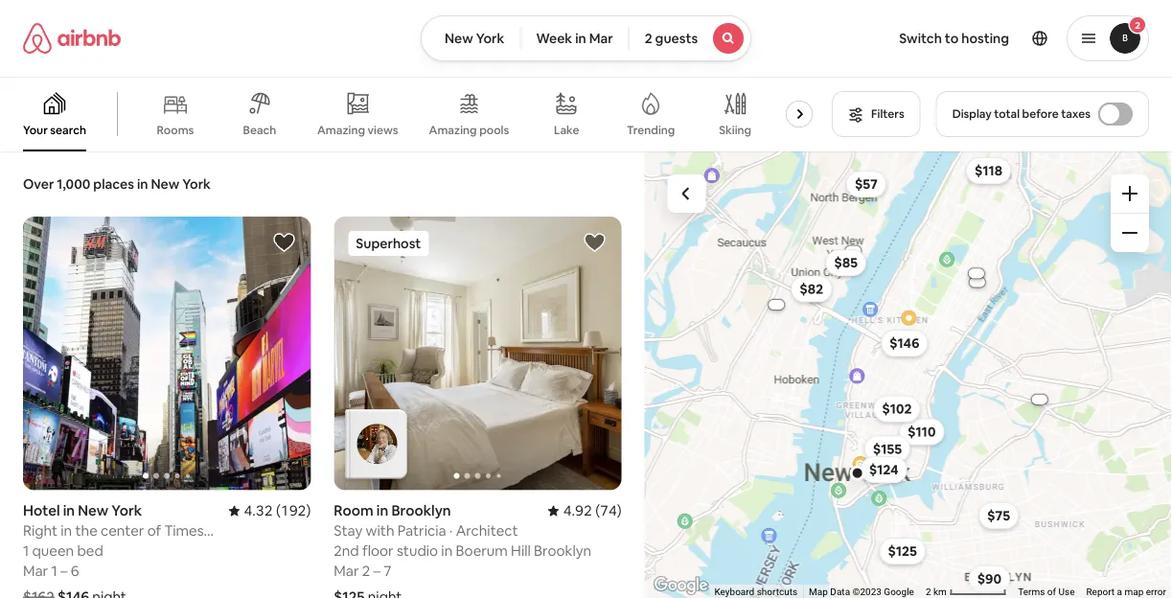 Task type: vqa. For each thing, say whether or not it's contained in the screenshot.
the bottom /
no



Task type: describe. For each thing, give the bounding box(es) containing it.
$75
[[988, 507, 1011, 525]]

2 vertical spatial new
[[78, 501, 109, 520]]

4.92 out of 5 average rating,  74 reviews image
[[548, 501, 622, 520]]

display
[[953, 106, 992, 121]]

(74)
[[596, 501, 622, 520]]

mar inside room in brooklyn stay with patricia · architect 2nd floor studio in boerum hill brooklyn mar 2 – 7
[[334, 562, 359, 581]]

map data ©2023 google
[[810, 587, 915, 598]]

use
[[1059, 587, 1076, 598]]

switch to hosting
[[900, 30, 1010, 47]]

$90
[[978, 570, 1003, 588]]

amazing views
[[317, 123, 399, 137]]

terms of use
[[1019, 587, 1076, 598]]

new inside button
[[445, 30, 473, 47]]

search
[[50, 123, 86, 138]]

hotel in new york
[[23, 501, 142, 520]]

$85 button
[[826, 249, 867, 276]]

4.92 (74)
[[564, 501, 622, 520]]

group for hotel in new york
[[23, 217, 311, 490]]

map
[[810, 587, 829, 598]]

amazing for amazing views
[[317, 123, 365, 137]]

your search
[[23, 123, 86, 138]]

$118 button
[[967, 157, 1012, 184]]

$118
[[976, 162, 1003, 180]]

floor
[[362, 542, 394, 560]]

google
[[885, 587, 915, 598]]

amazing for amazing pools
[[429, 123, 477, 138]]

filters
[[872, 106, 905, 121]]

add to wishlist: hotel in new york image
[[273, 231, 296, 254]]

6
[[71, 562, 79, 581]]

2 guests button
[[629, 15, 752, 61]]

trending
[[627, 123, 676, 138]]

pools
[[480, 123, 509, 138]]

0 horizontal spatial brooklyn
[[392, 501, 451, 520]]

2 km
[[926, 587, 950, 598]]

before
[[1023, 106, 1059, 121]]

bed
[[77, 542, 103, 560]]

shortcuts
[[757, 587, 798, 598]]

data
[[831, 587, 851, 598]]

$124 button
[[861, 457, 908, 483]]

hosting
[[962, 30, 1010, 47]]

$155 button
[[865, 436, 911, 463]]

mar inside button
[[590, 30, 613, 47]]

– inside '1 queen bed mar 1 – 6'
[[60, 562, 68, 581]]

studio
[[397, 542, 438, 560]]

in down '·'
[[441, 542, 453, 560]]

google image
[[650, 573, 713, 598]]

group for room in brooklyn
[[334, 217, 622, 490]]

$110 button
[[900, 419, 945, 445]]

2 button
[[1067, 15, 1150, 61]]

report
[[1087, 587, 1116, 598]]

2 for 2
[[1136, 19, 1141, 31]]

$125 button
[[880, 538, 927, 565]]

in for week in mar
[[576, 30, 587, 47]]

1,000
[[57, 175, 90, 193]]

terms of use link
[[1019, 587, 1076, 598]]

room
[[334, 501, 374, 520]]

add to wishlist: room in brooklyn image
[[584, 231, 607, 254]]

filters button
[[833, 91, 921, 137]]

report a map error link
[[1087, 587, 1167, 598]]

display total before taxes button
[[937, 91, 1150, 137]]

amazing pools
[[429, 123, 509, 138]]

google map
showing 28 stays. region
[[645, 152, 1173, 598]]

zoom out image
[[1123, 225, 1138, 241]]

2nd
[[334, 542, 359, 560]]

2 for 2 km
[[926, 587, 932, 598]]

your
[[23, 123, 48, 138]]

·
[[450, 522, 453, 540]]

$90 button
[[970, 566, 1011, 592]]

over
[[23, 175, 54, 193]]

hotel
[[23, 501, 60, 520]]

– inside room in brooklyn stay with patricia · architect 2nd floor studio in boerum hill brooklyn mar 2 – 7
[[374, 562, 381, 581]]

report a map error
[[1087, 587, 1167, 598]]

room in brooklyn stay with patricia · architect 2nd floor studio in boerum hill brooklyn mar 2 – 7
[[334, 501, 592, 581]]

$102
[[883, 401, 913, 418]]

$75 button
[[980, 503, 1020, 529]]

new york button
[[421, 15, 521, 61]]

keyboard shortcuts
[[715, 587, 798, 598]]

switch to hosting link
[[888, 18, 1021, 58]]

4.92
[[564, 501, 593, 520]]

group containing amazing views
[[0, 77, 821, 152]]

none search field containing new york
[[421, 15, 752, 61]]

architect
[[456, 522, 518, 540]]

4.32 (192)
[[244, 501, 311, 520]]

lake
[[554, 123, 580, 138]]

taxes
[[1062, 106, 1091, 121]]

in for hotel in new york
[[63, 501, 75, 520]]



Task type: locate. For each thing, give the bounding box(es) containing it.
$146 button
[[882, 330, 929, 357]]

1 vertical spatial 1
[[51, 562, 57, 581]]

amazing left the pools
[[429, 123, 477, 138]]

1 left the queen
[[23, 542, 29, 560]]

in right week
[[576, 30, 587, 47]]

2 inside button
[[926, 587, 932, 598]]

brooklyn
[[392, 501, 451, 520], [534, 542, 592, 560]]

– left 6
[[60, 562, 68, 581]]

new up the bed
[[78, 501, 109, 520]]

places
[[93, 175, 134, 193]]

$110
[[909, 423, 937, 441]]

new right places
[[151, 175, 180, 193]]

$57
[[856, 176, 879, 193]]

zoom in image
[[1123, 186, 1138, 201]]

guests
[[656, 30, 698, 47]]

0 horizontal spatial –
[[60, 562, 68, 581]]

4.32 out of 5 average rating,  192 reviews image
[[229, 501, 311, 520]]

amazing left views
[[317, 123, 365, 137]]

error
[[1147, 587, 1167, 598]]

in right "hotel"
[[63, 501, 75, 520]]

hill
[[511, 542, 531, 560]]

mar
[[590, 30, 613, 47], [23, 562, 48, 581], [334, 562, 359, 581]]

group
[[0, 77, 821, 152], [23, 217, 311, 490], [334, 217, 622, 490]]

week in mar button
[[520, 15, 630, 61]]

in up with
[[377, 501, 389, 520]]

$57 button
[[847, 171, 887, 198]]

7
[[384, 562, 392, 581]]

views
[[368, 123, 399, 137]]

over 1,000 places in new york
[[23, 175, 211, 193]]

week in mar
[[536, 30, 613, 47]]

km
[[934, 587, 947, 598]]

$102 button
[[874, 396, 921, 423]]

boerum
[[456, 542, 508, 560]]

brooklyn right the hill
[[534, 542, 592, 560]]

york
[[476, 30, 505, 47], [182, 175, 211, 193], [112, 501, 142, 520]]

new york
[[445, 30, 505, 47]]

keyboard
[[715, 587, 755, 598]]

brooklyn up patricia
[[392, 501, 451, 520]]

2 horizontal spatial mar
[[590, 30, 613, 47]]

1 queen bed mar 1 – 6
[[23, 542, 103, 581]]

a
[[1118, 587, 1123, 598]]

2 guests
[[645, 30, 698, 47]]

in
[[576, 30, 587, 47], [137, 175, 148, 193], [63, 501, 75, 520], [377, 501, 389, 520], [441, 542, 453, 560]]

1 horizontal spatial amazing
[[429, 123, 477, 138]]

in for room in brooklyn stay with patricia · architect 2nd floor studio in boerum hill brooklyn mar 2 – 7
[[377, 501, 389, 520]]

in inside button
[[576, 30, 587, 47]]

display total before taxes
[[953, 106, 1091, 121]]

mar down the queen
[[23, 562, 48, 581]]

4.32
[[244, 501, 273, 520]]

$85
[[835, 254, 859, 272]]

amazing
[[317, 123, 365, 137], [429, 123, 477, 138]]

1 vertical spatial new
[[151, 175, 180, 193]]

$146
[[890, 335, 920, 352]]

queen
[[32, 542, 74, 560]]

1 – from the left
[[60, 562, 68, 581]]

(192)
[[276, 501, 311, 520]]

0 horizontal spatial amazing
[[317, 123, 365, 137]]

stay
[[334, 522, 363, 540]]

mar right week
[[590, 30, 613, 47]]

1 vertical spatial york
[[182, 175, 211, 193]]

skiing
[[720, 123, 752, 138]]

0 horizontal spatial new
[[78, 501, 109, 520]]

1 horizontal spatial new
[[151, 175, 180, 193]]

2 km button
[[921, 585, 1013, 598]]

with
[[366, 522, 395, 540]]

$82 button
[[792, 276, 833, 303]]

of
[[1048, 587, 1057, 598]]

map
[[1126, 587, 1145, 598]]

in right places
[[137, 175, 148, 193]]

©2023
[[853, 587, 882, 598]]

week
[[536, 30, 573, 47]]

0 vertical spatial 1
[[23, 542, 29, 560]]

terms
[[1019, 587, 1046, 598]]

profile element
[[775, 0, 1150, 77]]

2 vertical spatial york
[[112, 501, 142, 520]]

–
[[60, 562, 68, 581], [374, 562, 381, 581]]

1 vertical spatial brooklyn
[[534, 542, 592, 560]]

mar down 2nd
[[334, 562, 359, 581]]

$124
[[870, 461, 899, 479]]

1 down the queen
[[51, 562, 57, 581]]

1 horizontal spatial –
[[374, 562, 381, 581]]

$155
[[874, 441, 903, 458]]

$125
[[889, 543, 918, 560]]

beach
[[243, 123, 277, 138]]

1 horizontal spatial york
[[182, 175, 211, 193]]

0 vertical spatial brooklyn
[[392, 501, 451, 520]]

None search field
[[421, 15, 752, 61]]

0 horizontal spatial mar
[[23, 562, 48, 581]]

switch
[[900, 30, 943, 47]]

to
[[945, 30, 959, 47]]

1 horizontal spatial mar
[[334, 562, 359, 581]]

new up 'amazing pools'
[[445, 30, 473, 47]]

patricia
[[398, 522, 446, 540]]

0 vertical spatial york
[[476, 30, 505, 47]]

york inside button
[[476, 30, 505, 47]]

2 – from the left
[[374, 562, 381, 581]]

0 horizontal spatial york
[[112, 501, 142, 520]]

mar inside '1 queen bed mar 1 – 6'
[[23, 562, 48, 581]]

2 horizontal spatial york
[[476, 30, 505, 47]]

2 inside room in brooklyn stay with patricia · architect 2nd floor studio in boerum hill brooklyn mar 2 – 7
[[362, 562, 370, 581]]

2 inside button
[[645, 30, 653, 47]]

1 horizontal spatial 1
[[51, 562, 57, 581]]

– left 7
[[374, 562, 381, 581]]

1 horizontal spatial brooklyn
[[534, 542, 592, 560]]

keyboard shortcuts button
[[715, 586, 798, 598]]

2 horizontal spatial new
[[445, 30, 473, 47]]

rooms
[[157, 123, 194, 138]]

2 for 2 guests
[[645, 30, 653, 47]]

total
[[995, 106, 1020, 121]]

0 vertical spatial new
[[445, 30, 473, 47]]

0 horizontal spatial 1
[[23, 542, 29, 560]]

$82
[[800, 281, 824, 298]]

2 inside dropdown button
[[1136, 19, 1141, 31]]



